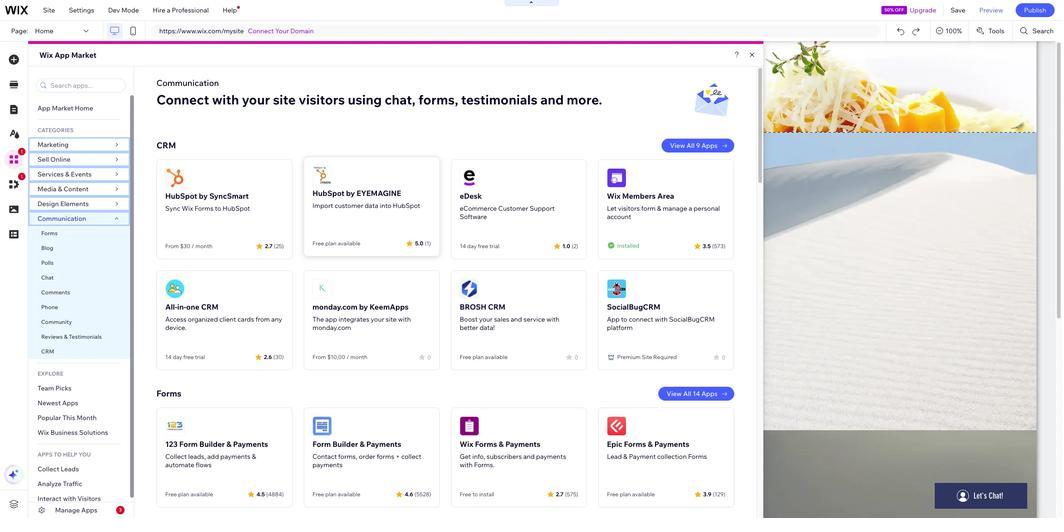 Task type: describe. For each thing, give the bounding box(es) containing it.
view all 9 apps
[[670, 142, 718, 150]]

reviews & testimonials link
[[28, 330, 130, 345]]

/ for hubspot
[[192, 243, 194, 250]]

hire a professional
[[153, 6, 209, 14]]

free plan available for customer
[[313, 240, 360, 247]]

all-in-one crm access organized client cards from any device.
[[165, 303, 282, 332]]

upgrade
[[910, 6, 936, 14]]

free plan available down the data!
[[460, 354, 508, 361]]

wix for wix business solutions
[[38, 429, 49, 438]]

all-in-one crm logo image
[[165, 280, 185, 299]]

forms inside wix forms & payments get info, subscribers and payments with forms.
[[475, 440, 497, 450]]

hubspot by syncsmart sync wix forms to hubspot
[[165, 192, 250, 213]]

day for in-
[[173, 354, 182, 361]]

& inside form builder & payments contact forms, order forms + collect payments
[[360, 440, 365, 450]]

wix members area logo image
[[607, 169, 626, 188]]

import
[[313, 202, 333, 210]]

& inside wix forms & payments get info, subscribers and payments with forms.
[[499, 440, 504, 450]]

2.7 for hubspot by syncsmart
[[265, 243, 273, 250]]

brosh crm logo image
[[460, 280, 479, 299]]

flows
[[196, 462, 212, 470]]

monday.com by keemapps the app integrates your site with monday.com
[[313, 303, 411, 332]]

edesk logo image
[[460, 169, 479, 188]]

leads,
[[188, 453, 206, 462]]

builder inside form builder & payments contact forms, order forms + collect payments
[[332, 440, 358, 450]]

community
[[41, 319, 72, 326]]

free plan available for contact
[[313, 492, 360, 499]]

socialbugcrm logo image
[[607, 280, 626, 299]]

1.0
[[562, 243, 570, 250]]

(129)
[[713, 491, 725, 498]]

customer
[[335, 202, 363, 210]]

newest apps
[[38, 400, 78, 408]]

premium site required
[[617, 354, 677, 361]]

automate
[[165, 462, 194, 470]]

cards
[[238, 316, 254, 324]]

communication for communication
[[38, 215, 88, 223]]

2 vertical spatial to
[[473, 492, 478, 499]]

month for hubspot
[[195, 243, 212, 250]]

app market home
[[38, 104, 93, 113]]

any
[[271, 316, 282, 324]]

analyze traffic link
[[28, 477, 130, 492]]

view all 14 apps
[[667, 390, 718, 399]]

install
[[479, 492, 494, 499]]

monday.com by keemapps logo image
[[313, 280, 332, 299]]

chat link
[[28, 271, 130, 286]]

1 vertical spatial app
[[38, 104, 50, 113]]

1 vertical spatial market
[[52, 104, 73, 113]]

interact with visitors
[[38, 495, 101, 504]]

14 for in-
[[165, 354, 171, 361]]

platform
[[607, 324, 633, 332]]

settings
[[69, 6, 94, 14]]

hubspot down syncsmart
[[223, 205, 250, 213]]

blog link
[[28, 241, 130, 256]]

access
[[165, 316, 187, 324]]

in-
[[177, 303, 186, 312]]

design elements link
[[28, 197, 130, 212]]

and inside brosh crm boost your sales and service with better data!
[[511, 316, 522, 324]]

free for ecommerce
[[478, 243, 488, 250]]

payments for &
[[220, 453, 250, 462]]

50%
[[884, 7, 894, 13]]

2 0 from the left
[[575, 354, 578, 361]]

save
[[951, 6, 965, 14]]

plan for lead
[[620, 492, 631, 499]]

elements
[[60, 200, 89, 208]]

free plan available for lead
[[607, 492, 655, 499]]

free down the better
[[460, 354, 471, 361]]

1 1 button from the top
[[4, 148, 25, 169]]

0 vertical spatial socialbugcrm
[[607, 303, 660, 312]]

a inside wix members area let visitors form & manage a personal account
[[689, 205, 692, 213]]

data!
[[480, 324, 495, 332]]

payments for epic forms & payments
[[654, 440, 689, 450]]

syncsmart
[[209, 192, 249, 201]]

manage
[[663, 205, 687, 213]]

newest apps link
[[28, 396, 130, 411]]

polls link
[[28, 256, 130, 271]]

Search apps... field
[[48, 79, 123, 92]]

dev mode
[[108, 6, 139, 14]]

communication connect with your site visitors using chat, forms, testimonials and more.
[[156, 78, 602, 108]]

customer
[[498, 205, 528, 213]]

using
[[348, 92, 382, 108]]

14 for ecommerce
[[460, 243, 466, 250]]

boost
[[460, 316, 478, 324]]

form inside form builder & payments contact forms, order forms + collect payments
[[313, 440, 331, 450]]

crm inside brosh crm boost your sales and service with better data!
[[488, 303, 505, 312]]

form builder & payments  logo image
[[313, 417, 332, 437]]

4.6
[[405, 491, 413, 498]]

& inside wix members area let visitors form & manage a personal account
[[657, 205, 661, 213]]

data
[[365, 202, 378, 210]]

interact with visitors link
[[28, 492, 130, 507]]

business
[[50, 429, 78, 438]]

forms right collection on the bottom right of page
[[688, 453, 707, 462]]

save button
[[944, 0, 972, 20]]

3.9
[[703, 491, 711, 498]]

hubspot right into
[[393, 202, 420, 210]]

edesk ecommerce customer support software
[[460, 192, 555, 221]]

your
[[275, 27, 289, 35]]

chat,
[[385, 92, 415, 108]]

manage apps
[[55, 507, 97, 515]]

4.5
[[256, 491, 265, 498]]

1 vertical spatial site
[[642, 354, 652, 361]]

solutions
[[79, 429, 108, 438]]

app for socialbugcrm
[[607, 316, 620, 324]]

forms up payment
[[624, 440, 646, 450]]

day for ecommerce
[[467, 243, 477, 250]]

form builder & payments contact forms, order forms + collect payments
[[313, 440, 421, 470]]

better
[[460, 324, 478, 332]]

let
[[607, 205, 617, 213]]

50% off
[[884, 7, 904, 13]]

0 vertical spatial a
[[167, 6, 170, 14]]

month for monday.com
[[350, 354, 367, 361]]

free for contact
[[313, 492, 324, 499]]

from for monday.com by keemapps
[[313, 354, 326, 361]]

apps inside "link"
[[701, 390, 718, 399]]

communication for communication connect with your site visitors using chat, forms, testimonials and more.
[[156, 78, 219, 88]]

reviews & testimonials
[[41, 334, 102, 341]]

with inside wix forms & payments get info, subscribers and payments with forms.
[[460, 462, 473, 470]]

forms link
[[28, 226, 130, 241]]

sell
[[38, 156, 49, 164]]

4.5 (4884)
[[256, 491, 284, 498]]

search
[[1033, 27, 1054, 35]]

testimonials
[[461, 92, 537, 108]]

free plan available for payments
[[165, 492, 213, 499]]

payments inside '123 form builder & payments collect leads, add payments & automate flows'
[[233, 440, 268, 450]]

forms inside forms link
[[41, 230, 58, 237]]

wix business solutions
[[38, 429, 108, 438]]

get
[[460, 453, 471, 462]]

by for eyemagine
[[346, 189, 355, 198]]

5.0
[[415, 240, 423, 247]]

forms, inside communication connect with your site visitors using chat, forms, testimonials and more.
[[418, 92, 458, 108]]

publish
[[1024, 6, 1046, 14]]

device.
[[165, 324, 187, 332]]

(25)
[[274, 243, 284, 250]]

comments link
[[28, 286, 130, 300]]

with inside socialbugcrm app to connect with socialbugcrm platform
[[655, 316, 668, 324]]

all for forms
[[683, 390, 691, 399]]

free for payments
[[165, 492, 177, 499]]

/ for monday.com
[[347, 354, 349, 361]]

payment
[[629, 453, 656, 462]]

info,
[[472, 453, 485, 462]]

one
[[186, 303, 199, 312]]

free for customer
[[313, 240, 324, 247]]

0 vertical spatial market
[[71, 50, 96, 60]]

trial for one
[[195, 354, 205, 361]]

plan for contact
[[325, 492, 336, 499]]

from for hubspot by syncsmart
[[165, 243, 179, 250]]

media
[[38, 185, 56, 194]]

100% button
[[931, 21, 968, 41]]

wix for wix members area let visitors form & manage a personal account
[[607, 192, 621, 201]]



Task type: vqa. For each thing, say whether or not it's contained in the screenshot.


Task type: locate. For each thing, give the bounding box(es) containing it.
with inside communication connect with your site visitors using chat, forms, testimonials and more.
[[212, 92, 239, 108]]

connect
[[248, 27, 274, 35], [156, 92, 209, 108]]

connect for connect your domain
[[248, 27, 274, 35]]

https://www.wix.com/mysite
[[159, 27, 244, 35]]

/ right the $10,00
[[347, 354, 349, 361]]

1 payments from the left
[[233, 440, 268, 450]]

0 horizontal spatial collect
[[38, 466, 59, 474]]

free plan available down 'customer'
[[313, 240, 360, 247]]

software
[[460, 213, 487, 221]]

app left connect
[[607, 316, 620, 324]]

payments for form builder & payments
[[366, 440, 401, 450]]

trial down ecommerce
[[489, 243, 499, 250]]

from $30 / month
[[165, 243, 212, 250]]

site
[[43, 6, 55, 14], [642, 354, 652, 361]]

2.7 (25)
[[265, 243, 284, 250]]

0 for monday.com by keemapps
[[427, 354, 431, 361]]

free plan available down payment
[[607, 492, 655, 499]]

with inside brosh crm boost your sales and service with better data!
[[547, 316, 559, 324]]

tools button
[[969, 21, 1013, 41]]

collect up analyze
[[38, 466, 59, 474]]

crm up "sales"
[[488, 303, 505, 312]]

1 horizontal spatial and
[[523, 453, 535, 462]]

0 horizontal spatial home
[[35, 27, 53, 35]]

1 vertical spatial 14 day free trial
[[165, 354, 205, 361]]

popular this month
[[38, 414, 97, 423]]

1 horizontal spatial form
[[313, 440, 331, 450]]

1 button left "media"
[[4, 173, 25, 194]]

contact
[[313, 453, 337, 462]]

2 horizontal spatial 0
[[722, 354, 725, 361]]

apps
[[701, 142, 718, 150], [701, 390, 718, 399], [62, 400, 78, 408], [81, 507, 97, 515]]

site left settings
[[43, 6, 55, 14]]

and inside wix forms & payments get info, subscribers and payments with forms.
[[523, 453, 535, 462]]

payments for wix forms & payments
[[505, 440, 540, 450]]

1 vertical spatial collect
[[38, 466, 59, 474]]

eyemagine
[[357, 189, 401, 198]]

1 vertical spatial /
[[347, 354, 349, 361]]

from left $30
[[165, 243, 179, 250]]

14 day free trial
[[460, 243, 499, 250], [165, 354, 205, 361]]

0 horizontal spatial free
[[183, 354, 194, 361]]

free plan available down contact at the left of page
[[313, 492, 360, 499]]

and
[[540, 92, 564, 108], [511, 316, 522, 324], [523, 453, 535, 462]]

collect inside '123 form builder & payments collect leads, add payments & automate flows'
[[165, 453, 187, 462]]

and right subscribers on the bottom
[[523, 453, 535, 462]]

trial down organized
[[195, 354, 205, 361]]

3 payments from the left
[[505, 440, 540, 450]]

your inside brosh crm boost your sales and service with better data!
[[479, 316, 493, 324]]

3
[[119, 508, 122, 514]]

free down contact at the left of page
[[313, 492, 324, 499]]

services & events
[[38, 170, 92, 179]]

app up search apps... field
[[55, 50, 70, 60]]

1 monday.com from the top
[[313, 303, 357, 312]]

(2)
[[572, 243, 578, 250]]

0 horizontal spatial site
[[273, 92, 296, 108]]

1 vertical spatial all
[[683, 390, 691, 399]]

2 horizontal spatial and
[[540, 92, 564, 108]]

by inside hubspot by syncsmart sync wix forms to hubspot
[[199, 192, 208, 201]]

available down the data!
[[485, 354, 508, 361]]

all for crm
[[687, 142, 695, 150]]

2 horizontal spatial payments
[[536, 453, 566, 462]]

categories
[[38, 127, 74, 134]]

from
[[165, 243, 179, 250], [313, 354, 326, 361]]

form
[[641, 205, 656, 213]]

plan for payments
[[178, 492, 189, 499]]

to left connect
[[621, 316, 627, 324]]

trial for customer
[[489, 243, 499, 250]]

analyze
[[38, 481, 62, 489]]

free for in-
[[183, 354, 194, 361]]

2 horizontal spatial to
[[621, 316, 627, 324]]

payments inside epic forms & payments lead & payment collection forms
[[654, 440, 689, 450]]

1 horizontal spatial day
[[467, 243, 477, 250]]

0 horizontal spatial to
[[215, 205, 221, 213]]

5.0 (1)
[[415, 240, 431, 247]]

monday.com up the $10,00
[[313, 324, 351, 332]]

1 left marketing
[[20, 149, 23, 155]]

from left the $10,00
[[313, 354, 326, 361]]

+
[[396, 453, 400, 462]]

view all 9 apps link
[[662, 139, 734, 153]]

0 vertical spatial /
[[192, 243, 194, 250]]

14
[[460, 243, 466, 250], [165, 354, 171, 361], [693, 390, 700, 399]]

hubspot by eyemagine logo image
[[313, 166, 332, 185]]

(573)
[[712, 243, 725, 250]]

2 payments from the left
[[366, 440, 401, 450]]

free left install at left bottom
[[460, 492, 471, 499]]

wix for wix forms & payments get info, subscribers and payments with forms.
[[460, 440, 473, 450]]

&
[[65, 170, 69, 179], [58, 185, 62, 194], [657, 205, 661, 213], [64, 334, 68, 341], [227, 440, 231, 450], [360, 440, 365, 450], [499, 440, 504, 450], [648, 440, 653, 450], [252, 453, 256, 462], [623, 453, 628, 462]]

1 for 1st 1 button from the bottom of the page
[[20, 174, 23, 180]]

analyze traffic
[[38, 481, 82, 489]]

free plan available down automate
[[165, 492, 213, 499]]

visitors down the members
[[618, 205, 640, 213]]

personal
[[694, 205, 720, 213]]

picks
[[55, 385, 72, 393]]

1 horizontal spatial free
[[478, 243, 488, 250]]

explore
[[38, 371, 63, 378]]

order
[[359, 453, 375, 462]]

1 left services
[[20, 174, 23, 180]]

payments
[[233, 440, 268, 450], [366, 440, 401, 450], [505, 440, 540, 450], [654, 440, 689, 450]]

0 horizontal spatial 2.7
[[265, 243, 273, 250]]

1 horizontal spatial to
[[473, 492, 478, 499]]

leads
[[61, 466, 79, 474]]

0 vertical spatial collect
[[165, 453, 187, 462]]

view inside view all 9 apps link
[[670, 142, 685, 150]]

hubspot up import
[[313, 189, 344, 198]]

payments inside form builder & payments contact forms, order forms + collect payments
[[313, 462, 343, 470]]

market up search apps... field
[[71, 50, 96, 60]]

2 builder from the left
[[332, 440, 358, 450]]

with inside monday.com by keemapps the app integrates your site with monday.com
[[398, 316, 411, 324]]

connect inside communication connect with your site visitors using chat, forms, testimonials and more.
[[156, 92, 209, 108]]

day
[[467, 243, 477, 250], [173, 354, 182, 361]]

services
[[38, 170, 64, 179]]

0 vertical spatial from
[[165, 243, 179, 250]]

2 monday.com from the top
[[313, 324, 351, 332]]

and inside communication connect with your site visitors using chat, forms, testimonials and more.
[[540, 92, 564, 108]]

0 horizontal spatial app
[[38, 104, 50, 113]]

2 1 button from the top
[[4, 173, 25, 194]]

available down flows
[[190, 492, 213, 499]]

plan down automate
[[178, 492, 189, 499]]

0 for socialbugcrm
[[722, 354, 725, 361]]

$10,00
[[327, 354, 345, 361]]

123 form builder & payments logo image
[[165, 417, 185, 437]]

1 horizontal spatial trial
[[489, 243, 499, 250]]

events
[[71, 170, 92, 179]]

0 vertical spatial site
[[43, 6, 55, 14]]

available for payments
[[190, 492, 213, 499]]

a right manage
[[689, 205, 692, 213]]

wix inside "wix business solutions" link
[[38, 429, 49, 438]]

14 day free trial for in-
[[165, 354, 205, 361]]

all inside "link"
[[683, 390, 691, 399]]

your inside communication connect with your site visitors using chat, forms, testimonials and more.
[[242, 92, 270, 108]]

0 vertical spatial and
[[540, 92, 564, 108]]

form up contact at the left of page
[[313, 440, 331, 450]]

to inside socialbugcrm app to connect with socialbugcrm platform
[[621, 316, 627, 324]]

visitors inside communication connect with your site visitors using chat, forms, testimonials and more.
[[299, 92, 345, 108]]

1 horizontal spatial builder
[[332, 440, 358, 450]]

by for syncsmart
[[199, 192, 208, 201]]

payments inside form builder & payments contact forms, order forms + collect payments
[[366, 440, 401, 450]]

1 vertical spatial 1 button
[[4, 173, 25, 194]]

forms down syncsmart
[[195, 205, 213, 213]]

forms inside hubspot by syncsmart sync wix forms to hubspot
[[195, 205, 213, 213]]

9
[[696, 142, 700, 150]]

0 vertical spatial free
[[478, 243, 488, 250]]

crm
[[156, 140, 176, 151], [201, 303, 218, 312], [488, 303, 505, 312], [41, 349, 54, 356]]

4 payments from the left
[[654, 440, 689, 450]]

forms up info, at the left of the page
[[475, 440, 497, 450]]

free down import
[[313, 240, 324, 247]]

1 builder from the left
[[199, 440, 225, 450]]

free down automate
[[165, 492, 177, 499]]

1 horizontal spatial payments
[[313, 462, 343, 470]]

by up "integrates"
[[359, 303, 368, 312]]

1 form from the left
[[179, 440, 198, 450]]

forms, inside form builder & payments contact forms, order forms + collect payments
[[338, 453, 357, 462]]

more.
[[567, 92, 602, 108]]

1 horizontal spatial connect
[[248, 27, 274, 35]]

3 0 from the left
[[722, 354, 725, 361]]

day down the software
[[467, 243, 477, 250]]

0 horizontal spatial connect
[[156, 92, 209, 108]]

free down lead
[[607, 492, 619, 499]]

plan down the data!
[[473, 354, 484, 361]]

2.7 for wix forms & payments
[[556, 491, 564, 498]]

view inside view all 14 apps "link"
[[667, 390, 682, 399]]

1 vertical spatial from
[[313, 354, 326, 361]]

forms up blog
[[41, 230, 58, 237]]

0 vertical spatial home
[[35, 27, 53, 35]]

14 inside "link"
[[693, 390, 700, 399]]

1 horizontal spatial 14 day free trial
[[460, 243, 499, 250]]

payments inside '123 form builder & payments collect leads, add payments & automate flows'
[[220, 453, 250, 462]]

visitors left using
[[299, 92, 345, 108]]

collect leads
[[38, 466, 79, 474]]

by inside monday.com by keemapps the app integrates your site with monday.com
[[359, 303, 368, 312]]

1 vertical spatial connect
[[156, 92, 209, 108]]

0 vertical spatial 1 button
[[4, 148, 25, 169]]

with
[[212, 92, 239, 108], [398, 316, 411, 324], [547, 316, 559, 324], [655, 316, 668, 324], [460, 462, 473, 470], [63, 495, 76, 504]]

into
[[380, 202, 391, 210]]

dev
[[108, 6, 120, 14]]

chat
[[41, 275, 54, 281]]

media & content link
[[28, 182, 130, 197]]

socialbugcrm up required
[[669, 316, 715, 324]]

(1)
[[425, 240, 431, 247]]

plan down contact at the left of page
[[325, 492, 336, 499]]

(5528)
[[415, 491, 431, 498]]

1 for 2nd 1 button from the bottom
[[20, 149, 23, 155]]

1 vertical spatial socialbugcrm
[[669, 316, 715, 324]]

1 button left sell
[[4, 148, 25, 169]]

/
[[192, 243, 194, 250], [347, 354, 349, 361]]

2 horizontal spatial by
[[359, 303, 368, 312]]

forms up the 123 form builder & payments logo
[[156, 389, 181, 400]]

0 horizontal spatial your
[[242, 92, 270, 108]]

0 vertical spatial 1
[[20, 149, 23, 155]]

payments down form builder & payments  logo
[[313, 462, 343, 470]]

and right "sales"
[[511, 316, 522, 324]]

0 horizontal spatial month
[[195, 243, 212, 250]]

1 horizontal spatial 2.7
[[556, 491, 564, 498]]

domain
[[290, 27, 314, 35]]

2 horizontal spatial app
[[607, 316, 620, 324]]

1 horizontal spatial your
[[371, 316, 384, 324]]

0 horizontal spatial communication
[[38, 215, 88, 223]]

day down device.
[[173, 354, 182, 361]]

preview button
[[972, 0, 1010, 20]]

plan down import
[[325, 240, 336, 247]]

2 form from the left
[[313, 440, 331, 450]]

to
[[54, 452, 62, 459]]

collect down 123
[[165, 453, 187, 462]]

1 horizontal spatial from
[[313, 354, 326, 361]]

comments
[[41, 289, 70, 296]]

free for get
[[460, 492, 471, 499]]

view for forms
[[667, 390, 682, 399]]

1 horizontal spatial by
[[346, 189, 355, 198]]

0 horizontal spatial from
[[165, 243, 179, 250]]

0 vertical spatial forms,
[[418, 92, 458, 108]]

crm up organized
[[201, 303, 218, 312]]

1 vertical spatial trial
[[195, 354, 205, 361]]

0 horizontal spatial forms,
[[338, 453, 357, 462]]

forms, left order
[[338, 453, 357, 462]]

1 horizontal spatial a
[[689, 205, 692, 213]]

polls
[[41, 260, 54, 267]]

and left more. in the top right of the page
[[540, 92, 564, 108]]

epic forms & payments lead & payment collection forms
[[607, 440, 707, 462]]

visitors
[[299, 92, 345, 108], [618, 205, 640, 213]]

hubspot by syncsmart logo image
[[165, 169, 185, 188]]

free down the software
[[478, 243, 488, 250]]

1 vertical spatial 2.7
[[556, 491, 564, 498]]

wix inside wix forms & payments get info, subscribers and payments with forms.
[[460, 440, 473, 450]]

design
[[38, 200, 59, 208]]

1 horizontal spatial month
[[350, 354, 367, 361]]

0 horizontal spatial and
[[511, 316, 522, 324]]

epic forms & payments logo image
[[607, 417, 626, 437]]

view left the 9
[[670, 142, 685, 150]]

0 vertical spatial visitors
[[299, 92, 345, 108]]

https://www.wix.com/mysite connect your domain
[[159, 27, 314, 35]]

builder up contact at the left of page
[[332, 440, 358, 450]]

/ right $30
[[192, 243, 194, 250]]

a right hire
[[167, 6, 170, 14]]

1 horizontal spatial site
[[642, 354, 652, 361]]

0 vertical spatial 14
[[460, 243, 466, 250]]

1 vertical spatial forms,
[[338, 453, 357, 462]]

wix business solutions link
[[28, 426, 130, 441]]

14 day free trial for ecommerce
[[460, 243, 499, 250]]

forms, right chat,
[[418, 92, 458, 108]]

epic
[[607, 440, 622, 450]]

manage
[[55, 507, 80, 515]]

sell online link
[[28, 152, 130, 167]]

crm inside all-in-one crm access organized client cards from any device.
[[201, 303, 218, 312]]

0 horizontal spatial 14
[[165, 354, 171, 361]]

1 horizontal spatial communication
[[156, 78, 219, 88]]

socialbugcrm up connect
[[607, 303, 660, 312]]

free for lead
[[607, 492, 619, 499]]

1 0 from the left
[[427, 354, 431, 361]]

to down syncsmart
[[215, 205, 221, 213]]

1 horizontal spatial /
[[347, 354, 349, 361]]

1 horizontal spatial home
[[75, 104, 93, 113]]

wix inside hubspot by syncsmart sync wix forms to hubspot
[[182, 205, 193, 213]]

sell online
[[38, 156, 71, 164]]

form inside '123 form builder & payments collect leads, add payments & automate flows'
[[179, 440, 198, 450]]

14 day free trial down the software
[[460, 243, 499, 250]]

0 vertical spatial 14 day free trial
[[460, 243, 499, 250]]

view down required
[[667, 390, 682, 399]]

1 button
[[4, 148, 25, 169], [4, 173, 25, 194]]

brosh crm boost your sales and service with better data!
[[460, 303, 559, 332]]

crm up 'hubspot by syncsmart logo'
[[156, 140, 176, 151]]

1 vertical spatial a
[[689, 205, 692, 213]]

builder inside '123 form builder & payments collect leads, add payments & automate flows'
[[199, 440, 225, 450]]

to left install at left bottom
[[473, 492, 478, 499]]

0 vertical spatial monday.com
[[313, 303, 357, 312]]

1 vertical spatial home
[[75, 104, 93, 113]]

design elements
[[38, 200, 89, 208]]

monday.com up the app at the left bottom of page
[[313, 303, 357, 312]]

plan for customer
[[325, 240, 336, 247]]

form up leads,
[[179, 440, 198, 450]]

1 horizontal spatial socialbugcrm
[[669, 316, 715, 324]]

builder up add
[[199, 440, 225, 450]]

2.7 left (575)
[[556, 491, 564, 498]]

by for keemapps
[[359, 303, 368, 312]]

communication inside communication connect with your site visitors using chat, forms, testimonials and more.
[[156, 78, 219, 88]]

payments inside wix forms & payments get info, subscribers and payments with forms.
[[536, 453, 566, 462]]

sync
[[165, 205, 180, 213]]

0 vertical spatial view
[[670, 142, 685, 150]]

payments up 2.7 (575)
[[536, 453, 566, 462]]

support
[[530, 205, 555, 213]]

available for customer
[[338, 240, 360, 247]]

wix inside wix members area let visitors form & manage a personal account
[[607, 192, 621, 201]]

payments inside wix forms & payments get info, subscribers and payments with forms.
[[505, 440, 540, 450]]

site right premium
[[642, 354, 652, 361]]

app inside socialbugcrm app to connect with socialbugcrm platform
[[607, 316, 620, 324]]

2 vertical spatial 14
[[693, 390, 700, 399]]

wix forms & payments logo image
[[460, 417, 479, 437]]

app for wix
[[55, 50, 70, 60]]

communication inside 'link'
[[38, 215, 88, 223]]

home up wix app market
[[35, 27, 53, 35]]

1 vertical spatial communication
[[38, 215, 88, 223]]

0 horizontal spatial site
[[43, 6, 55, 14]]

available for contact
[[338, 492, 360, 499]]

market up categories
[[52, 104, 73, 113]]

site inside monday.com by keemapps the app integrates your site with monday.com
[[386, 316, 397, 324]]

your for with
[[242, 92, 270, 108]]

14 day free trial down device.
[[165, 354, 205, 361]]

0 horizontal spatial form
[[179, 440, 198, 450]]

1 vertical spatial monday.com
[[313, 324, 351, 332]]

view for crm
[[670, 142, 685, 150]]

free down device.
[[183, 354, 194, 361]]

available for lead
[[632, 492, 655, 499]]

month right $30
[[195, 243, 212, 250]]

1 1 from the top
[[20, 149, 23, 155]]

view all 14 apps link
[[658, 388, 734, 401]]

by left syncsmart
[[199, 192, 208, 201]]

0 horizontal spatial a
[[167, 6, 170, 14]]

0 vertical spatial all
[[687, 142, 695, 150]]

1 horizontal spatial 0
[[575, 354, 578, 361]]

month right the $10,00
[[350, 354, 367, 361]]

by inside the hubspot by eyemagine import customer data into hubspot
[[346, 189, 355, 198]]

0 horizontal spatial trial
[[195, 354, 205, 361]]

sales
[[494, 316, 509, 324]]

1 horizontal spatial 14
[[460, 243, 466, 250]]

available down order
[[338, 492, 360, 499]]

0 vertical spatial app
[[55, 50, 70, 60]]

payments for payments
[[536, 453, 566, 462]]

to inside hubspot by syncsmart sync wix forms to hubspot
[[215, 205, 221, 213]]

1 vertical spatial 14
[[165, 354, 171, 361]]

reviews
[[41, 334, 63, 341]]

2.7 left (25)
[[265, 243, 273, 250]]

home down search apps... field
[[75, 104, 93, 113]]

(575)
[[565, 491, 578, 498]]

0 vertical spatial to
[[215, 205, 221, 213]]

add
[[207, 453, 219, 462]]

0 horizontal spatial day
[[173, 354, 182, 361]]

0 horizontal spatial 14 day free trial
[[165, 354, 205, 361]]

0 vertical spatial month
[[195, 243, 212, 250]]

off
[[895, 7, 904, 13]]

keemapps
[[370, 303, 409, 312]]

available down payment
[[632, 492, 655, 499]]

crm down reviews
[[41, 349, 54, 356]]

0
[[427, 354, 431, 361], [575, 354, 578, 361], [722, 354, 725, 361]]

1 horizontal spatial app
[[55, 50, 70, 60]]

hubspot up sync
[[165, 192, 197, 201]]

0 horizontal spatial visitors
[[299, 92, 345, 108]]

your inside monday.com by keemapps the app integrates your site with monday.com
[[371, 316, 384, 324]]

0 vertical spatial 2.7
[[265, 243, 273, 250]]

3.5
[[703, 243, 711, 250]]

2 vertical spatial app
[[607, 316, 620, 324]]

from
[[256, 316, 270, 324]]

communication
[[156, 78, 219, 88], [38, 215, 88, 223]]

available
[[338, 240, 360, 247], [485, 354, 508, 361], [190, 492, 213, 499], [338, 492, 360, 499], [632, 492, 655, 499]]

visitors inside wix members area let visitors form & manage a personal account
[[618, 205, 640, 213]]

1 vertical spatial and
[[511, 316, 522, 324]]

payments right add
[[220, 453, 250, 462]]

0 horizontal spatial by
[[199, 192, 208, 201]]

plan down lead
[[620, 492, 631, 499]]

available down 'customer'
[[338, 240, 360, 247]]

client
[[219, 316, 236, 324]]

the
[[313, 316, 324, 324]]

your for boost
[[479, 316, 493, 324]]

(4884)
[[266, 491, 284, 498]]

app up categories
[[38, 104, 50, 113]]

subscribers
[[487, 453, 522, 462]]

by up 'customer'
[[346, 189, 355, 198]]

0 vertical spatial site
[[273, 92, 296, 108]]

wix
[[39, 50, 53, 60], [607, 192, 621, 201], [182, 205, 193, 213], [38, 429, 49, 438], [460, 440, 473, 450]]

2 1 from the top
[[20, 174, 23, 180]]

connect for connect with your site visitors using chat, forms, testimonials and more.
[[156, 92, 209, 108]]

site inside communication connect with your site visitors using chat, forms, testimonials and more.
[[273, 92, 296, 108]]

2 horizontal spatial 14
[[693, 390, 700, 399]]

wix for wix app market
[[39, 50, 53, 60]]



